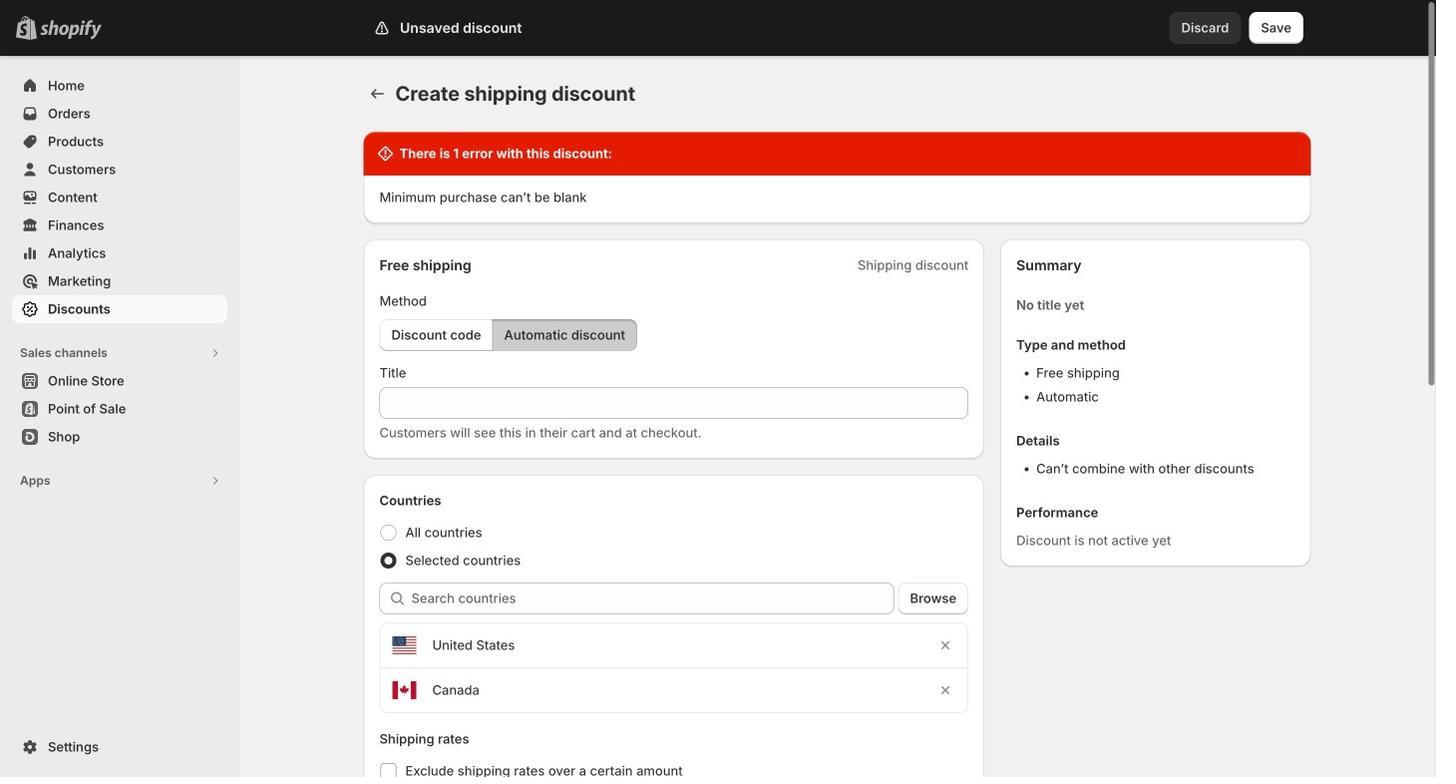 Task type: describe. For each thing, give the bounding box(es) containing it.
shopify image
[[40, 20, 102, 40]]

Search countries text field
[[411, 583, 894, 614]]



Task type: locate. For each thing, give the bounding box(es) containing it.
None text field
[[380, 387, 969, 419]]



Task type: vqa. For each thing, say whether or not it's contained in the screenshot.
text box
yes



